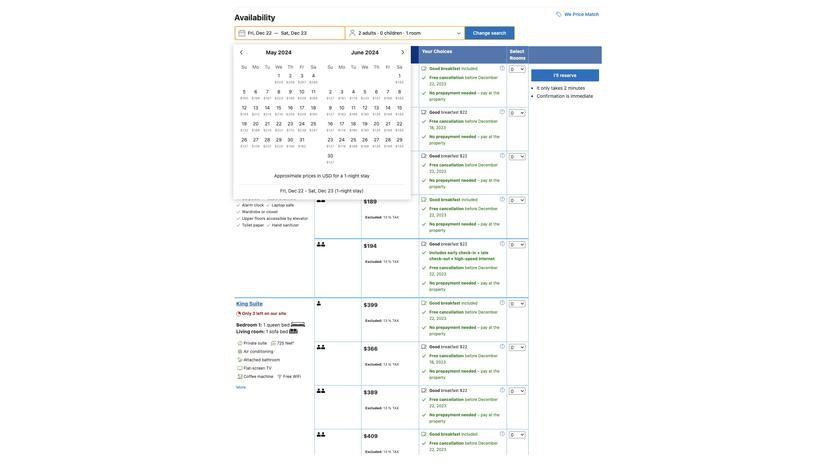 Task type: vqa. For each thing, say whether or not it's contained in the screenshot.
flight corresponding to Barcelona
no



Task type: locate. For each thing, give the bounding box(es) containing it.
laptop safe
[[272, 203, 294, 208]]

0 vertical spatial fri,
[[248, 30, 255, 36]]

12
[[242, 105, 247, 111], [363, 105, 368, 111]]

8 right 356
[[277, 89, 280, 95]]

18 June 2024 checkbox
[[348, 121, 359, 135]]

0 horizontal spatial 15
[[276, 105, 281, 111]]

1 vertical spatial coffee
[[244, 374, 256, 379]]

tu down may
[[265, 64, 270, 70]]

grid for may
[[239, 60, 319, 151]]

$182
[[338, 112, 346, 116], [298, 144, 306, 148]]

king suite link
[[236, 301, 311, 307]]

7 inside 7 $187
[[266, 89, 269, 95]]

30 inside 30 $127
[[328, 153, 333, 159]]

2 king from the top
[[236, 301, 248, 307]]

4 inside 4 $179
[[352, 89, 355, 95]]

$220 inside 5 june 2024 option
[[361, 96, 369, 100]]

2 20 from the left
[[374, 121, 379, 127]]

3 $22 from the top
[[460, 242, 467, 247]]

mo down type
[[252, 64, 259, 70]]

29 for 29 $220
[[276, 137, 282, 143]]

we up 1 $203
[[276, 64, 282, 70]]

property
[[430, 97, 446, 102], [430, 141, 446, 146], [430, 184, 446, 189], [430, 228, 446, 233], [430, 287, 446, 292], [430, 332, 446, 337], [430, 375, 446, 380], [430, 419, 446, 424]]

fr for may 2024
[[300, 64, 304, 70]]

1 inside 1 $203
[[278, 73, 280, 78]]

1 horizontal spatial ·
[[403, 30, 405, 36]]

attached up $212
[[244, 106, 261, 111]]

0 vertical spatial 16
[[288, 105, 293, 111]]

22 down the 15 june 2024 checkbox
[[397, 121, 402, 127]]

2 flat- from the top
[[244, 366, 253, 371]]

0 horizontal spatial clock
[[254, 203, 264, 208]]

king for king suite
[[236, 301, 248, 307]]

1 mo from the left
[[252, 64, 259, 70]]

cable channels
[[267, 196, 296, 201]]

$135 down free toiletries
[[252, 144, 260, 148]]

$22 for $366
[[460, 345, 467, 350]]

8 tax from the top
[[392, 450, 399, 454]]

available
[[288, 176, 305, 181]]

price left match
[[573, 11, 584, 17]]

4 breakfast from the top
[[441, 197, 460, 202]]

$189 up free toiletries
[[252, 128, 260, 132]]

feet² for 356 feet²
[[275, 90, 284, 95]]

26 inside 26 $127
[[241, 137, 247, 143]]

room right "children"
[[409, 30, 421, 36]]

18 inside checkbox
[[351, 121, 356, 127]]

1 king from the top
[[236, 66, 248, 72]]

18
[[311, 105, 316, 111], [351, 121, 356, 127]]

$247
[[309, 128, 318, 132]]

1 horizontal spatial mo
[[339, 64, 345, 70]]

$204 right $146
[[298, 96, 306, 100]]

excluded: 13 % tax down $399
[[365, 319, 399, 323]]

26 for 26 $127
[[241, 137, 247, 143]]

more details on meals and payment options image
[[500, 110, 505, 114], [500, 153, 505, 158], [500, 241, 505, 246], [500, 301, 505, 305]]

3 no from the top
[[430, 178, 435, 183]]

29 inside 29 $144
[[397, 137, 403, 143]]

22 inside 22 $144
[[397, 121, 402, 127]]

king room link
[[236, 66, 311, 72]]

0 horizontal spatial 28
[[265, 137, 270, 143]]

1 horizontal spatial 28
[[385, 137, 391, 143]]

$203 up 356 feet²
[[275, 80, 283, 84]]

$127 left $174 on the top left
[[327, 128, 334, 132]]

0 vertical spatial check-
[[459, 250, 473, 255]]

$188 right 25 june 2024 checkbox
[[361, 144, 369, 148]]

0 vertical spatial flat-screen tv
[[244, 115, 272, 120]]

$144 right $168
[[396, 96, 404, 100]]

24 $239
[[298, 121, 306, 132]]

1 $203 from the top
[[275, 80, 283, 84]]

$144 inside 14 june 2024 option
[[384, 112, 392, 116]]

1 $188 from the left
[[349, 144, 358, 148]]

21 inside 21 $219
[[265, 121, 270, 127]]

$135 inside 27 june 2024 option
[[373, 144, 381, 148]]

8 inside 8 $144
[[398, 89, 401, 95]]

7 before december 22, 2023 from the top
[[430, 441, 498, 452]]

bed for 1 queen bed
[[282, 322, 290, 328]]

$137
[[373, 96, 381, 100]]

0 horizontal spatial in
[[317, 173, 321, 179]]

excluded: 13 % tax up 28 $144
[[365, 128, 399, 132]]

$190 inside 12 june 2024 "option"
[[361, 112, 369, 116]]

1 19 from the left
[[242, 121, 247, 127]]

$214
[[263, 112, 271, 116], [275, 112, 283, 116]]

· right "children"
[[403, 30, 405, 36]]

of
[[337, 48, 342, 54]]

1 coffee from the top
[[244, 123, 256, 128]]

mo down of
[[339, 64, 345, 70]]

29 May 2024 checkbox
[[273, 137, 285, 151]]

1 queen bed
[[263, 322, 291, 328]]

29 $220
[[275, 137, 283, 148]]

10 $204
[[298, 89, 306, 100]]

$214 for 14
[[263, 112, 271, 116]]

$144 right 21 june 2024 option
[[396, 128, 404, 132]]

15 down 8 june 2024 option
[[397, 105, 402, 111]]

1 good from the top
[[430, 66, 440, 71]]

1 vertical spatial $182
[[298, 144, 306, 148]]

0 horizontal spatial $182
[[298, 144, 306, 148]]

tv for 725
[[266, 366, 272, 371]]

·
[[377, 30, 379, 36], [403, 30, 405, 36]]

$144 inside 29 june 2024 option
[[396, 144, 404, 148]]

5 inside 5 $165
[[243, 89, 246, 95]]

0 vertical spatial 4
[[312, 73, 315, 78]]

th up 2 $208
[[288, 64, 293, 70]]

11 inside 11 $169
[[311, 89, 316, 95]]

725
[[277, 341, 284, 346]]

7 at from the top
[[489, 369, 493, 374]]

0 horizontal spatial $179
[[350, 96, 357, 100]]

30 inside 30 $156
[[288, 137, 293, 143]]

6 22, from the top
[[430, 404, 435, 409]]

$144 inside 22 june 2024 checkbox
[[396, 128, 404, 132]]

25 inside 25 $188
[[351, 137, 356, 143]]

19
[[242, 121, 247, 127], [363, 121, 368, 127]]

1 vertical spatial room
[[247, 90, 256, 95]]

1 horizontal spatial in
[[473, 250, 476, 255]]

coffee
[[244, 123, 256, 128], [244, 374, 256, 379]]

0 vertical spatial 18,
[[430, 125, 435, 130]]

0 vertical spatial clock
[[287, 189, 297, 194]]

0 horizontal spatial $189
[[252, 128, 260, 132]]

today's
[[375, 48, 393, 54]]

$204 for 16
[[286, 112, 295, 116]]

3 prepayment from the top
[[436, 178, 460, 183]]

7 for 7 $187
[[266, 89, 269, 95]]

18, for $366
[[430, 360, 435, 365]]

fri, for fri, dec 22 - sat, dec 23 (1-night stay)
[[280, 188, 287, 194]]

19 inside 19 $132
[[242, 121, 247, 127]]

price inside dropdown button
[[573, 11, 584, 17]]

0 horizontal spatial 10
[[300, 89, 305, 95]]

2 good from the top
[[430, 110, 440, 115]]

room inside dropdown button
[[409, 30, 421, 36]]

living
[[236, 329, 250, 334]]

0 vertical spatial 17
[[300, 105, 304, 111]]

4 prepayment from the top
[[436, 222, 460, 227]]

occupancy image
[[321, 198, 326, 202], [317, 242, 321, 247], [317, 302, 321, 306], [317, 345, 321, 350], [321, 345, 326, 350], [321, 389, 326, 393], [317, 433, 321, 437], [321, 433, 326, 437]]

$190 inside 18 june 2024 checkbox
[[350, 128, 358, 132]]

2 th from the left
[[374, 64, 379, 70]]

8 no prepayment needed from the top
[[430, 413, 476, 418]]

24 June 2024 checkbox
[[336, 137, 348, 151]]

1 vertical spatial 10
[[339, 105, 345, 111]]

7 breakfast from the top
[[441, 345, 459, 350]]

0 horizontal spatial we
[[276, 64, 282, 70]]

4 – pay at the property from the top
[[430, 222, 500, 233]]

15 June 2024 checkbox
[[394, 105, 405, 119]]

couch image
[[289, 329, 298, 334]]

0 vertical spatial flat-
[[244, 115, 253, 120]]

2 vertical spatial 3
[[253, 311, 255, 316]]

1 horizontal spatial grid
[[325, 60, 405, 167]]

0 vertical spatial +
[[477, 250, 480, 255]]

28 up $207
[[265, 137, 270, 143]]

0 horizontal spatial fr
[[300, 64, 304, 70]]

2 tax from the top
[[392, 128, 399, 132]]

$144 right 14 june 2024 option
[[396, 112, 404, 116]]

fr down today's price
[[386, 64, 390, 70]]

0 horizontal spatial 26
[[241, 137, 247, 143]]

19 June 2024 checkbox
[[359, 121, 371, 135]]

attached bathroom for 356 feet²
[[244, 106, 280, 111]]

1 left sofa at bottom left
[[266, 329, 268, 334]]

flat-screen tv down private suite at the left bottom of the page
[[244, 366, 272, 371]]

12 inside 12 $190
[[363, 105, 368, 111]]

6 up the "$199" at the left of page
[[254, 89, 257, 95]]

$203
[[275, 80, 283, 84], [275, 96, 283, 100]]

dec
[[256, 30, 265, 36], [291, 30, 300, 36], [288, 188, 297, 194], [318, 188, 327, 194]]

towels
[[284, 142, 297, 147]]

more details on meals and payment options image
[[500, 66, 505, 70], [500, 197, 505, 202], [500, 344, 505, 349], [500, 388, 505, 393], [500, 432, 505, 436]]

high-
[[455, 256, 466, 261]]

7 up $187
[[266, 89, 269, 95]]

5 pay from the top
[[481, 281, 488, 286]]

1 up 13 % tax
[[399, 73, 401, 78]]

we left match
[[565, 11, 572, 17]]

1 vertical spatial flat-screen tv
[[244, 366, 272, 371]]

3 inside 3 $267
[[301, 73, 303, 78]]

7 free cancellation from the top
[[430, 354, 464, 359]]

10 $182
[[338, 105, 346, 116]]

$135 right 12 june 2024 "option"
[[373, 112, 381, 116]]

before december 18, 2023
[[430, 119, 498, 130], [430, 354, 498, 365]]

$135 for 17
[[373, 128, 381, 132]]

1 vertical spatial 11
[[351, 105, 356, 111]]

0 vertical spatial $220
[[361, 96, 369, 100]]

attached for 725
[[244, 358, 261, 363]]

tv up 21 $219
[[266, 115, 272, 120]]

$188 for 26
[[361, 144, 369, 148]]

or down toiletries
[[258, 142, 262, 147]]

6 $199
[[252, 89, 260, 100]]

29 for 29 $144
[[397, 137, 403, 143]]

0 vertical spatial attached bathroom
[[244, 106, 280, 111]]

7 May 2024 checkbox
[[262, 88, 273, 103]]

$135 inside 20 june 2024 checkbox
[[373, 128, 381, 132]]

$220 inside 29 may 2024 checkbox
[[275, 144, 283, 148]]

0 horizontal spatial 11
[[311, 89, 316, 95]]

$214 inside 14 may 2024 option
[[263, 112, 271, 116]]

tax for $399
[[392, 319, 399, 323]]

1 21 from the left
[[265, 121, 270, 127]]

fri, for fri, dec 22 — sat, dec 23
[[248, 30, 255, 36]]

9 cancellation from the top
[[439, 441, 464, 446]]

16 June 2024 checkbox
[[325, 121, 336, 135]]

6 June 2024 checkbox
[[371, 88, 382, 103]]

$220 left $137
[[361, 96, 369, 100]]

0 vertical spatial wifi
[[293, 123, 301, 128]]

16 inside "16 $127"
[[328, 121, 333, 127]]

0 vertical spatial sat,
[[281, 30, 290, 36]]

25
[[311, 121, 316, 127], [351, 137, 356, 143]]

7
[[266, 89, 269, 95], [387, 89, 389, 95]]

$190 for 18 may 2024 option
[[310, 112, 318, 116]]

1 vertical spatial coffee machine
[[244, 374, 273, 379]]

2 14 from the left
[[386, 105, 391, 111]]

24 inside 24 $178
[[339, 137, 345, 143]]

screen up 20 $189 at left top
[[253, 115, 265, 120]]

$144 inside 28 june 2024 checkbox
[[384, 144, 392, 148]]

17 for 17 $174
[[340, 121, 344, 127]]

$182 inside 10 june 2024 option
[[338, 112, 346, 116]]

$135 inside the 13 june 2024 checkbox
[[373, 112, 381, 116]]

13 May 2024 checkbox
[[250, 105, 262, 119]]

1 for 1 sofa bed
[[266, 329, 268, 334]]

5 – pay at the property from the top
[[430, 281, 500, 292]]

0 vertical spatial 11
[[311, 89, 316, 95]]

24 inside 24 $239
[[299, 121, 305, 127]]

20 inside 20 $189
[[253, 121, 259, 127]]

27
[[253, 137, 259, 143], [374, 137, 379, 143]]

room type
[[238, 48, 263, 54]]

356 feet²
[[266, 90, 284, 95]]

% for $399
[[388, 319, 392, 323]]

sanitizer
[[283, 223, 299, 228]]

9 up $146
[[289, 89, 292, 95]]

14 down $187
[[265, 105, 270, 111]]

$204 for 17
[[298, 112, 306, 116]]

2 for 2 $208
[[289, 73, 292, 78]]

3 June 2024 checkbox
[[336, 88, 348, 103]]

25 $247
[[309, 121, 318, 132]]

13 for $399
[[384, 319, 387, 323]]

9 down 2 june 2024 checkbox
[[329, 105, 332, 111]]

grid
[[239, 60, 319, 151], [325, 60, 405, 167]]

4 inside 4 $264
[[312, 73, 315, 78]]

breakfast for $409
[[441, 432, 460, 437]]

1 vertical spatial 9
[[329, 105, 332, 111]]

prepayment
[[436, 90, 460, 96], [436, 134, 460, 139], [436, 178, 460, 183], [436, 222, 460, 227], [436, 281, 460, 286], [436, 325, 460, 330], [436, 369, 460, 374], [436, 413, 460, 418]]

7 before from the top
[[465, 354, 477, 359]]

9 free cancellation from the top
[[430, 441, 464, 446]]

sa for may 2024
[[311, 64, 316, 70]]

19 for 19 $132
[[242, 121, 247, 127]]

flat-screen tv for 725 feet²
[[244, 366, 272, 371]]

carpeted
[[242, 196, 259, 201]]

1 bathroom from the top
[[262, 106, 280, 111]]

18 $190 right 17 $204 in the top left of the page
[[310, 105, 318, 116]]

1 vertical spatial conditioning
[[250, 349, 273, 354]]

2 attached from the top
[[244, 358, 261, 363]]

safe
[[276, 136, 284, 141]]

su down number
[[328, 64, 333, 70]]

bed for 1 sofa bed
[[280, 329, 288, 334]]

3 22, from the top
[[430, 213, 435, 218]]

conditioning
[[250, 98, 273, 103], [250, 349, 273, 354]]

sat, right -
[[308, 188, 317, 194]]

25 for 25 $188
[[351, 137, 356, 143]]

$179 right $191
[[350, 96, 357, 100]]

16 down $146
[[288, 105, 293, 111]]

14 down $168
[[386, 105, 391, 111]]

2 tu from the left
[[351, 64, 356, 70]]

0 vertical spatial coffee machine
[[244, 123, 273, 128]]

2 december from the top
[[478, 119, 498, 124]]

$170
[[287, 128, 294, 132]]

13 inside 13 $212
[[253, 105, 258, 111]]

1 left queen in the bottom of the page
[[263, 322, 266, 328]]

1 horizontal spatial 19
[[363, 121, 368, 127]]

2 more details on meals and payment options image from the top
[[500, 153, 505, 158]]

14 $144
[[384, 105, 392, 116]]

12 May 2024 checkbox
[[239, 105, 250, 119]]

$214 for 15
[[275, 112, 283, 116]]

minutes
[[568, 85, 585, 91]]

$188 inside 25 june 2024 checkbox
[[349, 144, 358, 148]]

good for $366
[[430, 345, 440, 350]]

21 $144
[[384, 121, 392, 132]]

30 June 2024 checkbox
[[325, 153, 336, 167]]

conditioning for 725
[[250, 349, 273, 354]]

su
[[242, 64, 247, 70], [328, 64, 333, 70]]

sat, right —
[[281, 30, 290, 36]]

1 inside dropdown button
[[406, 30, 408, 36]]

excluded: 13 % tax down $389 on the bottom of the page
[[365, 406, 399, 410]]

conditioning for 356
[[250, 98, 273, 103]]

3 needed from the top
[[461, 178, 476, 183]]

$186
[[349, 112, 358, 116]]

13 for $409
[[384, 450, 387, 454]]

1 27 $135 from the left
[[252, 137, 260, 148]]

0 horizontal spatial th
[[288, 64, 293, 70]]

2024 for june 2024
[[365, 49, 379, 55]]

1 horizontal spatial $214
[[275, 112, 283, 116]]

$127 inside 2 june 2024 checkbox
[[327, 96, 334, 100]]

0 vertical spatial king
[[236, 66, 248, 72]]

0 vertical spatial $179
[[364, 67, 376, 73]]

2 air conditioning from the top
[[244, 349, 273, 354]]

king up only
[[236, 301, 248, 307]]

$204 inside 10 may 2024 'option'
[[298, 96, 306, 100]]

$214 inside the 15 may 2024 option
[[275, 112, 283, 116]]

29 down 22 june 2024 checkbox
[[397, 137, 403, 143]]

$174
[[338, 128, 346, 132]]

1 horizontal spatial 16
[[328, 121, 333, 127]]

8 inside 8 $203
[[277, 89, 280, 95]]

internet
[[479, 256, 495, 261]]

2 excluded: 13 % tax from the top
[[365, 215, 399, 219]]

availability
[[235, 13, 275, 22]]

0 horizontal spatial toilet
[[242, 223, 252, 228]]

% for $189
[[388, 215, 392, 219]]

1 fr from the left
[[300, 64, 304, 70]]

21 inside 21 $144
[[386, 121, 391, 127]]

31 $182
[[298, 137, 306, 148]]

1 vertical spatial 16
[[328, 121, 333, 127]]

$144 for 8
[[396, 96, 404, 100]]

14 inside 14 $144
[[386, 105, 391, 111]]

5 inside 5 $220
[[364, 89, 366, 95]]

3 $191
[[338, 89, 346, 100]]

9 inside 9 $127
[[329, 105, 332, 111]]

$182 inside 31 may 2024 'checkbox'
[[298, 144, 306, 148]]

tax for $189
[[392, 215, 399, 219]]

1 horizontal spatial su
[[328, 64, 333, 70]]

1 vertical spatial 30
[[328, 153, 333, 159]]

0 vertical spatial 10
[[300, 89, 305, 95]]

$203 inside 8 may 2024 option
[[275, 96, 283, 100]]

9 June 2024 checkbox
[[325, 105, 336, 119]]

10 down $191
[[339, 105, 345, 111]]

2 $214 from the left
[[275, 112, 283, 116]]

25 down 18 june 2024 checkbox
[[351, 137, 356, 143]]

2 inside "2 $127"
[[329, 89, 332, 95]]

0 vertical spatial $182
[[338, 112, 346, 116]]

3 good breakfast $22 from the top
[[430, 242, 467, 247]]

2 prepayment from the top
[[436, 134, 460, 139]]

$204 inside 16 may 2024 checkbox
[[286, 112, 295, 116]]

1 horizontal spatial 12
[[363, 105, 368, 111]]

4 needed from the top
[[461, 222, 476, 227]]

0 horizontal spatial 27
[[253, 137, 259, 143]]

17 down 10 may 2024 'option'
[[300, 105, 304, 111]]

more details on meals and payment options image for $366
[[500, 344, 505, 349]]

0 vertical spatial 24
[[299, 121, 305, 127]]

king for king room
[[236, 66, 248, 72]]

0 horizontal spatial sa
[[311, 64, 316, 70]]

room left type
[[238, 48, 251, 54]]

screen for 725 feet²
[[253, 366, 265, 371]]

5 excluded: from the top
[[365, 319, 383, 323]]

0 vertical spatial or
[[258, 142, 262, 147]]

1 horizontal spatial 18
[[351, 121, 356, 127]]

$179
[[364, 67, 376, 73], [350, 96, 357, 100]]

6 no prepayment needed from the top
[[430, 325, 476, 330]]

screen down private suite at the left bottom of the page
[[253, 366, 265, 371]]

1 vertical spatial price
[[394, 48, 406, 54]]

1 inside 1 $144
[[399, 73, 401, 78]]

27 $135 inside 27 june 2024 option
[[373, 137, 381, 148]]

19 $132
[[240, 121, 248, 132]]

$144 inside the 15 june 2024 checkbox
[[396, 112, 404, 116]]

$144 up 8 $144
[[396, 80, 404, 84]]

$127 inside the 9 june 2024 checkbox
[[327, 112, 334, 116]]

4 december from the top
[[478, 206, 498, 211]]

room inside king room link
[[249, 66, 264, 72]]

20 June 2024 checkbox
[[371, 121, 382, 135]]

tax for $159
[[392, 128, 399, 132]]

we for may 2024
[[276, 64, 282, 70]]

3 May 2024 checkbox
[[296, 72, 308, 87]]

2 free wifi from the top
[[283, 374, 301, 379]]

6 inside 6 $137
[[375, 89, 378, 95]]

fri, dec 22 button
[[245, 27, 274, 39]]

$190 right $186
[[361, 112, 369, 116]]

30 $127
[[327, 153, 334, 164]]

flat-screen tv up 20 $189 at left top
[[244, 115, 272, 120]]

tax for $389
[[392, 406, 399, 410]]

2 inside dropdown button
[[359, 30, 361, 36]]

the
[[494, 90, 500, 96], [494, 134, 500, 139], [286, 149, 292, 154], [494, 178, 500, 183], [494, 222, 500, 227], [494, 281, 500, 286], [494, 325, 500, 330], [494, 369, 500, 374], [494, 413, 500, 418]]

excluded: 13 % tax
[[365, 128, 399, 132], [365, 215, 399, 219], [365, 260, 399, 264], [365, 319, 399, 323], [365, 363, 399, 367], [365, 406, 399, 410], [365, 450, 399, 454]]

$127 inside 23 june 2024 option
[[327, 144, 334, 148]]

7 22, from the top
[[430, 447, 435, 452]]

5 excluded: 13 % tax from the top
[[365, 363, 399, 367]]

16 for 16 $204
[[288, 105, 293, 111]]

1 up "$165"
[[244, 90, 246, 95]]

10
[[300, 89, 305, 95], [339, 105, 345, 111]]

$204 for 10
[[298, 96, 306, 100]]

tu down june
[[351, 64, 356, 70]]

more details on meals and payment options image for $409
[[500, 432, 505, 436]]

$127 inside 26 may 2024 option
[[240, 144, 248, 148]]

23 June 2024 checkbox
[[325, 137, 336, 151]]

26 May 2024 checkbox
[[239, 137, 250, 151]]

26 inside 26 $188
[[362, 137, 368, 143]]

0 horizontal spatial 12
[[242, 105, 247, 111]]

3 inside '3 $191'
[[341, 89, 343, 95]]

1 5 from the left
[[243, 89, 246, 95]]

11 for 11 $186
[[351, 105, 356, 111]]

11 June 2024 checkbox
[[348, 105, 359, 119]]

1 vertical spatial attached bathroom
[[244, 358, 280, 363]]

1 vertical spatial 3
[[341, 89, 343, 95]]

2 6 from the left
[[375, 89, 378, 95]]

13 June 2024 checkbox
[[371, 105, 382, 119]]

28 inside 28 $144
[[385, 137, 391, 143]]

12 for 12 $190
[[363, 105, 368, 111]]

tax for $409
[[392, 450, 399, 454]]

excluded: 13 % tax for $189
[[365, 215, 399, 219]]

$179 inside 4 june 2024 checkbox
[[350, 96, 357, 100]]

closet
[[266, 209, 278, 214]]

in left usd
[[317, 173, 321, 179]]

excluded: 13 % tax for $389
[[365, 406, 399, 410]]

6 tax from the top
[[392, 363, 399, 367]]

2 before from the top
[[465, 119, 477, 124]]

15 down 8 may 2024 option
[[276, 105, 281, 111]]

$144 right the 13 june 2024 checkbox
[[384, 112, 392, 116]]

or up floors
[[261, 209, 265, 214]]

occupancy image
[[317, 67, 321, 71], [317, 111, 321, 115], [317, 198, 321, 202], [321, 242, 326, 247], [317, 389, 321, 393]]

1 vertical spatial $179
[[350, 96, 357, 100]]

king suite
[[236, 301, 263, 307]]

tax
[[392, 84, 399, 88], [392, 128, 399, 132], [392, 215, 399, 219], [392, 260, 399, 264], [392, 319, 399, 323], [392, 363, 399, 367], [392, 406, 399, 410], [392, 450, 399, 454]]

14 June 2024 checkbox
[[382, 105, 394, 119]]

0 vertical spatial tv
[[266, 115, 272, 120]]

28 June 2024 checkbox
[[382, 137, 394, 151]]

1 air conditioning from the top
[[244, 98, 273, 103]]

28 down 21 june 2024 option
[[385, 137, 391, 143]]

0 vertical spatial machine
[[257, 123, 273, 128]]

1 vertical spatial or
[[261, 209, 265, 214]]

1 vertical spatial bathroom
[[262, 358, 280, 363]]

25 inside the 25 $247
[[311, 121, 316, 127]]

1 horizontal spatial room
[[409, 30, 421, 36]]

17 inside 17 $204
[[300, 105, 304, 111]]

28 for 28 $207
[[265, 137, 270, 143]]

$182 left $186
[[338, 112, 346, 116]]

$203 down 356 feet²
[[275, 96, 283, 100]]

confirmation
[[537, 93, 565, 99]]

1 horizontal spatial 5
[[364, 89, 366, 95]]

0 vertical spatial free wifi
[[283, 123, 301, 128]]

22 up $201
[[276, 121, 282, 127]]

1 horizontal spatial 3
[[301, 73, 303, 78]]

26 down 19 june 2024 checkbox
[[362, 137, 368, 143]]

11 inside 11 $186
[[351, 105, 356, 111]]

$220 for 29
[[275, 144, 283, 148]]

6 for 6 $199
[[254, 89, 257, 95]]

breakfast for $389
[[441, 388, 459, 393]]

1 horizontal spatial 18 $190
[[350, 121, 358, 132]]

2 29 from the left
[[397, 137, 403, 143]]

0 vertical spatial attached
[[244, 106, 261, 111]]

feet² right 356
[[275, 90, 284, 95]]

screen for 356 feet²
[[253, 115, 265, 120]]

29 inside 29 $220
[[276, 137, 282, 143]]

coffee up "$132"
[[244, 123, 256, 128]]

1 horizontal spatial $220
[[361, 96, 369, 100]]

28 inside 28 $207
[[265, 137, 270, 143]]

30 May 2024 checkbox
[[285, 137, 296, 151]]

1 vertical spatial 24
[[339, 137, 345, 143]]

0 horizontal spatial $220
[[275, 144, 283, 148]]

4 22, from the top
[[430, 272, 435, 277]]

4 up the $264
[[312, 73, 315, 78]]

air down the 1 room
[[244, 98, 249, 103]]

4 excluded: 13 % tax from the top
[[365, 319, 399, 323]]

10 inside 10 $182
[[339, 105, 345, 111]]

19 for 19 $190
[[363, 121, 368, 127]]

$144 inside 12 may 2024 checkbox
[[240, 112, 248, 116]]

18 $190 inside 18 june 2024 checkbox
[[350, 121, 358, 132]]

2 wifi from the top
[[293, 374, 301, 379]]

1 horizontal spatial 8
[[398, 89, 401, 95]]

10 inside 10 $204
[[300, 89, 305, 95]]

night left stay
[[349, 173, 360, 179]]

19 inside 19 $190
[[363, 121, 368, 127]]

1 vertical spatial 18,
[[430, 360, 435, 365]]

$144 right 27 june 2024 option
[[384, 144, 392, 148]]

0 horizontal spatial sat,
[[281, 30, 290, 36]]

4 before from the top
[[465, 206, 477, 211]]

1 tu from the left
[[265, 64, 270, 70]]

0 vertical spatial 18
[[311, 105, 316, 111]]

24 May 2024 checkbox
[[296, 121, 308, 135]]

1 6 from the left
[[254, 89, 257, 95]]

su for may
[[242, 64, 247, 70]]

25 June 2024 checkbox
[[348, 137, 359, 151]]

20
[[253, 121, 259, 127], [374, 121, 379, 127]]

3 pay from the top
[[481, 178, 488, 183]]

8 at from the top
[[489, 413, 493, 418]]

1 vertical spatial feet²
[[285, 341, 294, 346]]

$208
[[286, 80, 295, 84]]

good for $194
[[430, 242, 440, 247]]

1 vertical spatial tv
[[266, 366, 272, 371]]

mo for june
[[339, 64, 345, 70]]

30 up $156
[[288, 137, 293, 143]]

$127 inside 30 june 2024 option
[[327, 160, 334, 164]]

20 down $212
[[253, 121, 259, 127]]

21 May 2024 checkbox
[[262, 121, 273, 135]]

$127 left 10 june 2024 option
[[327, 112, 334, 116]]

1 horizontal spatial 27 $135
[[373, 137, 381, 148]]

$220
[[361, 96, 369, 100], [275, 144, 283, 148]]

15 inside '15 $214'
[[276, 105, 281, 111]]

15 $144
[[396, 105, 404, 116]]

23 May 2024 checkbox
[[285, 121, 296, 135]]

4 more details on meals and payment options image from the top
[[500, 388, 505, 393]]

$203 inside 1 may 2024 option
[[275, 80, 283, 84]]

$144 inside 1 june 2024 checkbox
[[396, 80, 404, 84]]

price right the today's
[[394, 48, 406, 54]]

1 – pay at the property from the top
[[430, 90, 500, 102]]

we down june 2024
[[362, 64, 369, 70]]

9 inside 9 $146
[[289, 89, 292, 95]]

$189 inside 20 may 2024 checkbox
[[252, 128, 260, 132]]

20 down "$159"
[[374, 121, 379, 127]]

$190 inside 18 may 2024 option
[[310, 112, 318, 116]]

22 June 2024 checkbox
[[394, 121, 405, 135]]

$178
[[338, 144, 346, 148]]

3 left the left on the left bottom of the page
[[253, 311, 255, 316]]

2 cancellation from the top
[[439, 119, 464, 124]]

2024 right may
[[278, 49, 292, 55]]

18 $190 left 19 $190 on the left top
[[350, 121, 358, 132]]

match
[[585, 11, 599, 17]]

12 inside 12 $144
[[242, 105, 247, 111]]

heating
[[242, 183, 257, 188]]

sat, for —
[[281, 30, 290, 36]]

usd
[[322, 173, 332, 179]]

2 inside 2 $208
[[289, 73, 292, 78]]

$127
[[327, 96, 334, 100], [327, 112, 334, 116], [327, 128, 334, 132], [240, 144, 248, 148], [327, 144, 334, 148], [327, 160, 334, 164]]

20 for 20 $135
[[374, 121, 379, 127]]

1 horizontal spatial 24
[[339, 137, 345, 143]]

0 vertical spatial bed
[[293, 149, 300, 154]]

6 May 2024 checkbox
[[250, 88, 262, 103]]

0 horizontal spatial 5
[[243, 89, 246, 95]]

$144 for 12
[[240, 112, 248, 116]]

$22 for $159
[[460, 110, 467, 115]]

2 included from the top
[[462, 197, 478, 202]]

$144 right 20 june 2024 checkbox
[[384, 128, 392, 132]]

$127 for 2
[[327, 96, 334, 100]]

tax for $194
[[392, 260, 399, 264]]

4 more details on meals and payment options image from the top
[[500, 301, 505, 305]]

approximate
[[274, 173, 302, 179]]

4 property from the top
[[430, 228, 446, 233]]

machine for 356 feet²
[[257, 123, 273, 128]]

0 horizontal spatial 19
[[242, 121, 247, 127]]

28 for 28 $144
[[385, 137, 391, 143]]

13 for $159
[[384, 128, 387, 132]]

6 at from the top
[[489, 325, 493, 330]]

3 up $191
[[341, 89, 343, 95]]

$144 inside 21 june 2024 option
[[384, 128, 392, 132]]

1 vertical spatial air
[[244, 349, 249, 354]]

8 for 8 $144
[[398, 89, 401, 95]]

attached
[[244, 106, 261, 111], [244, 358, 261, 363]]

tv for 356
[[266, 115, 272, 120]]

5 before december 22, 2023 from the top
[[430, 310, 498, 321]]

breakfast for $189
[[441, 197, 460, 202]]

29 down $201
[[276, 137, 282, 143]]

in inside includes early check-in + late check-out + high-speed internet
[[473, 250, 476, 255]]

26 $188
[[361, 137, 369, 148]]

4 before december 22, 2023 from the top
[[430, 265, 498, 277]]

17 June 2024 checkbox
[[336, 121, 348, 135]]

18 inside option
[[311, 105, 316, 111]]

0 horizontal spatial grid
[[239, 60, 319, 151]]

th down the today's
[[374, 64, 379, 70]]

2 · from the left
[[403, 30, 405, 36]]

0 horizontal spatial 20
[[253, 121, 259, 127]]

9 $146
[[286, 89, 295, 100]]

today's price
[[375, 48, 406, 54]]

at
[[489, 90, 493, 96], [489, 134, 493, 139], [489, 178, 493, 183], [489, 222, 493, 227], [489, 281, 493, 286], [489, 325, 493, 330], [489, 369, 493, 374], [489, 413, 493, 418]]

good breakfast $22 for $366
[[430, 345, 467, 350]]

9 before from the top
[[465, 441, 477, 446]]

flat- up more
[[244, 366, 253, 371]]

1 horizontal spatial 9
[[329, 105, 332, 111]]

attached for 356
[[244, 106, 261, 111]]

8 property from the top
[[430, 419, 446, 424]]

20 inside 20 $135
[[374, 121, 379, 127]]

bedroom 1:
[[236, 322, 263, 328]]

8 excluded: from the top
[[365, 450, 383, 454]]

coffee machine up $219
[[244, 123, 273, 128]]

4 $22 from the top
[[460, 345, 467, 350]]

0 vertical spatial coffee
[[244, 123, 256, 128]]

$127 for 9
[[327, 112, 334, 116]]

attached down the private
[[244, 358, 261, 363]]

27 $135 inside 27 may 2024 option
[[252, 137, 260, 148]]

24 for 24 $239
[[299, 121, 305, 127]]

1 free cancellation from the top
[[430, 75, 464, 80]]

1 horizontal spatial +
[[477, 250, 480, 255]]

17 inside 17 $174
[[340, 121, 344, 127]]

15 inside 15 $144
[[397, 105, 402, 111]]

$190 right $174 on the top left
[[350, 128, 358, 132]]

23 down 16 june 2024 option
[[328, 137, 333, 143]]

$204 inside "17 may 2024" option
[[298, 112, 306, 116]]

11 up '$169'
[[311, 89, 316, 95]]

1 vertical spatial machine
[[257, 374, 273, 379]]

attached bathroom up $212
[[244, 106, 280, 111]]

8 down 13 % tax
[[398, 89, 401, 95]]

$219
[[263, 128, 271, 132]]

7 inside 7 $168
[[387, 89, 389, 95]]

machine for 725 feet²
[[257, 374, 273, 379]]

25 for 25 $247
[[311, 121, 316, 127]]

1-
[[344, 173, 349, 179]]

bathroom down $187
[[262, 106, 280, 111]]

dec down ipod
[[288, 188, 297, 194]]



Task type: describe. For each thing, give the bounding box(es) containing it.
10 May 2024 checkbox
[[296, 88, 308, 103]]

1 breakfast from the top
[[441, 66, 460, 71]]

ipod dock
[[290, 183, 308, 188]]

725 feet²
[[277, 341, 294, 346]]

upper floors accessible by elevator
[[242, 216, 308, 221]]

breakfast for $194
[[441, 242, 459, 247]]

9 $127
[[327, 105, 334, 116]]

0 horizontal spatial room
[[247, 90, 256, 95]]

13 for $389
[[384, 406, 387, 410]]

on
[[265, 311, 270, 316]]

1 more details on meals and payment options image from the top
[[500, 66, 505, 70]]

8 december from the top
[[478, 397, 498, 402]]

excluded: 13 % tax for $399
[[365, 319, 399, 323]]

change search
[[473, 30, 506, 36]]

23 left (1- on the top of page
[[328, 188, 334, 194]]

2 property from the top
[[430, 141, 446, 146]]

356
[[266, 90, 274, 95]]

sa for june 2024
[[397, 64, 402, 70]]

11 $186
[[349, 105, 358, 116]]

sofa
[[269, 329, 279, 334]]

i'll reserve button
[[531, 69, 599, 81]]

5 no from the top
[[430, 281, 435, 286]]

before december 18, 2023 for $366
[[430, 354, 498, 365]]

bathroom for 356
[[262, 106, 280, 111]]

0 vertical spatial room
[[238, 48, 251, 54]]

29 June 2024 checkbox
[[394, 137, 405, 151]]

sat, for -
[[308, 188, 317, 194]]

11 for 11 $169
[[311, 89, 316, 95]]

4 June 2024 checkbox
[[348, 88, 359, 103]]

14 May 2024 checkbox
[[262, 105, 273, 119]]

2 pay from the top
[[481, 134, 488, 139]]

30 for 30 $156
[[288, 137, 293, 143]]

6 needed from the top
[[461, 325, 476, 330]]

$399
[[364, 302, 378, 308]]

5 for 5 $165
[[243, 89, 246, 95]]

1 horizontal spatial check-
[[459, 250, 473, 255]]

$135 inside 27 may 2024 option
[[252, 144, 260, 148]]

breakfast for $366
[[441, 345, 459, 350]]

free wifi for 725 feet²
[[283, 374, 301, 379]]

4 included from the top
[[462, 432, 478, 437]]

or for bathtub
[[258, 142, 262, 147]]

$190 for 19 june 2024 checkbox
[[361, 128, 369, 132]]

king room
[[236, 66, 264, 72]]

we for june 2024
[[362, 64, 369, 70]]

$135 for 10
[[373, 112, 381, 116]]

6 – from the top
[[478, 325, 480, 330]]

flat- for 725
[[244, 366, 253, 371]]

7 property from the top
[[430, 375, 446, 380]]

8 for 8 $203
[[277, 89, 280, 95]]

5 no prepayment needed from the top
[[430, 281, 476, 286]]

6 pay from the top
[[481, 325, 488, 330]]

5 at from the top
[[489, 281, 493, 286]]

8 – from the top
[[478, 413, 480, 418]]

2 $208
[[286, 73, 295, 84]]

27 for 27 june 2024 option
[[374, 137, 379, 143]]

excluded: for $399
[[365, 319, 383, 323]]

9 May 2024 checkbox
[[285, 88, 296, 103]]

ipod
[[290, 183, 298, 188]]

1 horizontal spatial $179
[[364, 67, 376, 73]]

$159
[[364, 111, 377, 117]]

2 good breakfast $22 from the top
[[430, 154, 467, 159]]

6 – pay at the property from the top
[[430, 325, 500, 337]]

june 2024
[[351, 49, 379, 55]]

4 pay from the top
[[481, 222, 488, 227]]

2 before december 22, 2023 from the top
[[430, 163, 498, 174]]

6 no from the top
[[430, 325, 435, 330]]

only
[[541, 85, 550, 91]]

select
[[510, 48, 525, 54]]

12 for 12 $144
[[242, 105, 247, 111]]

$409
[[364, 433, 378, 439]]

1 vertical spatial clock
[[254, 203, 264, 208]]

4 no prepayment needed from the top
[[430, 222, 476, 227]]

1 prepayment from the top
[[436, 90, 460, 96]]

% for $389
[[388, 406, 392, 410]]

18 $190 for 18 june 2024 checkbox
[[350, 121, 358, 132]]

4 free cancellation from the top
[[430, 206, 464, 211]]

11 May 2024 checkbox
[[308, 88, 319, 103]]

only
[[242, 311, 252, 316]]

3 $267
[[298, 73, 306, 84]]

excluded: for $194
[[365, 260, 383, 264]]

2 for 2 $127
[[329, 89, 332, 95]]

1 tax from the top
[[392, 84, 399, 88]]

6 breakfast from the top
[[441, 301, 460, 306]]

1 included from the top
[[462, 66, 478, 71]]

laptop
[[272, 203, 285, 208]]

24 for 24 $178
[[339, 137, 345, 143]]

$187
[[263, 96, 271, 100]]

queen
[[267, 322, 280, 328]]

$22 for $194
[[460, 242, 467, 247]]

8 May 2024 checkbox
[[273, 88, 285, 103]]

23 $127
[[327, 137, 334, 148]]

20 $189
[[252, 121, 260, 132]]

3 free cancellation from the top
[[430, 163, 464, 168]]

good breakfast $22 for $159
[[430, 110, 467, 115]]

5 June 2024 checkbox
[[359, 88, 371, 103]]

25 $188
[[349, 137, 358, 148]]

15 May 2024 checkbox
[[273, 105, 285, 119]]

27 June 2024 checkbox
[[371, 137, 382, 151]]

2 no from the top
[[430, 134, 435, 139]]

suite
[[258, 341, 267, 346]]

4 May 2024 checkbox
[[308, 72, 319, 87]]

6 $137
[[373, 89, 381, 100]]

price for today's
[[394, 48, 406, 54]]

3 included from the top
[[462, 301, 478, 306]]

7 december from the top
[[478, 354, 498, 359]]

4 for 4 $179
[[352, 89, 355, 95]]

excluded: for $159
[[365, 128, 383, 132]]

1 for 1 $203
[[278, 73, 280, 78]]

dec right —
[[291, 30, 300, 36]]

1 horizontal spatial $189
[[364, 199, 377, 205]]

search
[[491, 30, 506, 36]]

20 May 2024 checkbox
[[250, 121, 262, 135]]

wake-up service/alarm clock
[[242, 189, 297, 194]]

25 May 2024 checkbox
[[308, 121, 319, 135]]

13 inside 13 $135
[[374, 105, 379, 111]]

accessible
[[267, 216, 286, 221]]

18 May 2024 checkbox
[[308, 105, 319, 119]]

5 $220
[[361, 89, 369, 100]]

1 december from the top
[[478, 75, 498, 80]]

27 $135 for 27 june 2024 option
[[373, 137, 381, 148]]

27 for 27 may 2024 option at the left of page
[[253, 137, 259, 143]]

1 good breakfast included from the top
[[430, 66, 478, 71]]

choices
[[434, 48, 452, 54]]

1 before december 22, 2023 from the top
[[430, 75, 498, 86]]

$199
[[252, 96, 260, 100]]

% for $366
[[388, 363, 392, 367]]

3 property from the top
[[430, 184, 446, 189]]

1 cancellation from the top
[[439, 75, 464, 80]]

9 for 9 $127
[[329, 105, 332, 111]]

18 for 18 june 2024 checkbox
[[351, 121, 356, 127]]

left
[[256, 311, 263, 316]]

excluded: for $409
[[365, 450, 383, 454]]

5 for 5 $220
[[364, 89, 366, 95]]

7 – pay at the property from the top
[[430, 369, 500, 380]]

we inside dropdown button
[[565, 11, 572, 17]]

6 before from the top
[[465, 310, 477, 315]]

1 property from the top
[[430, 97, 446, 102]]

31
[[300, 137, 305, 143]]

may
[[266, 49, 277, 55]]

it only takes 2 minutes confirmation is immediate
[[537, 85, 593, 99]]

6 good from the top
[[430, 301, 440, 306]]

$220 for 5
[[361, 96, 369, 100]]

$144 for 21
[[384, 128, 392, 132]]

8 free cancellation from the top
[[430, 397, 464, 402]]

1 vertical spatial check-
[[430, 256, 443, 261]]

dec left —
[[256, 30, 265, 36]]

7 $168
[[384, 89, 392, 100]]

more details on meals and payment options image for $389
[[500, 388, 505, 393]]

1 for 1 queen bed
[[263, 322, 266, 328]]

1 before from the top
[[465, 75, 477, 80]]

3 more details on meals and payment options image from the top
[[500, 241, 505, 246]]

17 $174
[[338, 121, 346, 132]]

hand
[[272, 223, 282, 228]]

includes early check-in + late check-out + high-speed internet
[[430, 250, 495, 261]]

1 22, from the top
[[430, 81, 435, 86]]

children
[[384, 30, 402, 36]]

10 for 10 $204
[[300, 89, 305, 95]]

excluded: 13 % tax for $409
[[365, 450, 399, 454]]

type
[[252, 48, 263, 54]]

6 before december 22, 2023 from the top
[[430, 397, 498, 409]]

early
[[448, 250, 458, 255]]

28 May 2024 checkbox
[[262, 137, 273, 151]]

toilet for toilet
[[292, 136, 302, 141]]

june
[[351, 49, 364, 55]]

27 May 2024 checkbox
[[250, 137, 262, 151]]

1 vertical spatial night
[[341, 188, 352, 194]]

bathtub
[[242, 142, 257, 147]]

wardrobe
[[242, 209, 260, 214]]

socket near the bed
[[262, 149, 300, 154]]

8 $203
[[275, 89, 283, 100]]

3 at from the top
[[489, 178, 493, 183]]

1 May 2024 checkbox
[[273, 72, 285, 87]]

3 for 3 $267
[[301, 73, 303, 78]]

excluded: for $189
[[365, 215, 383, 219]]

6 cancellation from the top
[[439, 310, 464, 315]]

2 May 2024 checkbox
[[285, 72, 296, 87]]

immediate
[[571, 93, 593, 99]]

5 May 2024 checkbox
[[239, 88, 250, 103]]

linens
[[242, 149, 254, 154]]

22 left -
[[298, 188, 304, 194]]

16 $127
[[327, 121, 334, 132]]

$212
[[252, 112, 260, 116]]

th for june 2024
[[374, 64, 379, 70]]

4 cancellation from the top
[[439, 206, 464, 211]]

guests
[[343, 48, 359, 54]]

2 $22 from the top
[[460, 154, 467, 159]]

coffee machine for 725 feet²
[[244, 374, 273, 379]]

2 for 2 adults · 0 children · 1 room
[[359, 30, 361, 36]]

5 – from the top
[[478, 281, 480, 286]]

17 May 2024 checkbox
[[296, 105, 308, 119]]

$165
[[240, 96, 248, 100]]

30 for 30 $127
[[328, 153, 333, 159]]

2 inside it only takes 2 minutes confirmation is immediate
[[564, 85, 567, 91]]

9 for 9 $146
[[289, 89, 292, 95]]

only 3 left on our site
[[242, 311, 286, 316]]

coffee for 356
[[244, 123, 256, 128]]

$144 for 28
[[384, 144, 392, 148]]

flat- for 356
[[244, 115, 253, 120]]

floors
[[255, 216, 265, 221]]

22 inside 22 $201
[[276, 121, 282, 127]]

8 needed from the top
[[461, 413, 476, 418]]

23 right —
[[301, 30, 307, 36]]

27 $135 for 27 may 2024 option at the left of page
[[252, 137, 260, 148]]

22 May 2024 checkbox
[[273, 121, 285, 135]]

excluded: for $366
[[365, 363, 383, 367]]

12 June 2024 checkbox
[[359, 105, 371, 119]]

15 for 15 $144
[[397, 105, 402, 111]]

3 – from the top
[[478, 178, 480, 183]]

for
[[333, 173, 339, 179]]

$182 for 31
[[298, 144, 306, 148]]

tax for $366
[[392, 363, 399, 367]]

8 June 2024 checkbox
[[394, 88, 405, 103]]

22 left —
[[266, 30, 272, 36]]

16 for 16 $127
[[328, 121, 333, 127]]

more link
[[236, 384, 246, 391]]

2 at from the top
[[489, 134, 493, 139]]

2 excluded: from the top
[[365, 172, 383, 176]]

private
[[244, 341, 257, 346]]

30 $156
[[286, 137, 294, 148]]

near
[[276, 149, 284, 154]]

out
[[443, 256, 450, 261]]

6 free cancellation from the top
[[430, 310, 464, 315]]

8 – pay at the property from the top
[[430, 413, 500, 424]]

$127 for 26
[[240, 144, 248, 148]]

0 vertical spatial night
[[349, 173, 360, 179]]

$191
[[338, 96, 346, 100]]

$168
[[384, 96, 392, 100]]

excluded: 13 % tax for $366
[[365, 363, 399, 367]]

includes
[[430, 250, 447, 255]]

2 22, from the top
[[430, 169, 435, 174]]

18 $190 for 18 may 2024 option
[[310, 105, 318, 116]]

0 vertical spatial in
[[317, 173, 321, 179]]

living room:
[[236, 329, 266, 334]]

toiletries
[[251, 136, 268, 141]]

% for $159
[[388, 128, 392, 132]]

$201
[[275, 128, 283, 132]]

9 december from the top
[[478, 441, 498, 446]]

good for $409
[[430, 432, 440, 437]]

toilet paper
[[242, 223, 264, 228]]

-
[[305, 188, 307, 194]]

1 no prepayment needed from the top
[[430, 90, 476, 96]]

26 June 2024 checkbox
[[359, 137, 371, 151]]

1 June 2024 checkbox
[[394, 72, 405, 87]]

2 $127
[[327, 89, 334, 100]]

$267
[[298, 80, 306, 84]]

a
[[341, 173, 343, 179]]

2 good breakfast included from the top
[[430, 197, 478, 202]]

4 good breakfast included from the top
[[430, 432, 478, 437]]

1 – from the top
[[478, 90, 480, 96]]

21 June 2024 checkbox
[[382, 121, 394, 135]]

19 May 2024 checkbox
[[239, 121, 250, 135]]

1 for 1 $144
[[399, 73, 401, 78]]

grid for june
[[325, 60, 405, 167]]

good breakfast $22 for $389
[[430, 388, 467, 393]]

5 needed from the top
[[461, 281, 476, 286]]

4 for 4 $264
[[312, 73, 315, 78]]

2 needed from the top
[[461, 134, 476, 139]]

5 $165
[[240, 89, 248, 100]]

private suite
[[244, 341, 267, 346]]

5 december from the top
[[478, 265, 498, 270]]

31 May 2024 checkbox
[[296, 137, 308, 151]]

7 no prepayment needed from the top
[[430, 369, 476, 374]]

10 June 2024 checkbox
[[336, 105, 348, 119]]

i'll reserve
[[554, 72, 577, 78]]

5 prepayment from the top
[[436, 281, 460, 286]]

18, for $159
[[430, 125, 435, 130]]

8 before from the top
[[465, 397, 477, 402]]

2 June 2024 checkbox
[[325, 88, 336, 103]]

5 property from the top
[[430, 287, 446, 292]]

6 december from the top
[[478, 310, 498, 315]]

$135 for 24
[[373, 144, 381, 148]]

feet² for 725 feet²
[[285, 341, 294, 346]]

speed
[[466, 256, 478, 261]]

dec down approximate prices in usd for a 1-night stay
[[318, 188, 327, 194]]

16 May 2024 checkbox
[[285, 105, 296, 119]]

takes
[[551, 85, 563, 91]]

$203 for 1
[[275, 80, 283, 84]]

3 no prepayment needed from the top
[[430, 178, 476, 183]]

% for $194
[[388, 260, 392, 264]]

$207
[[263, 144, 272, 148]]

$144 for 29
[[396, 144, 404, 148]]

2024 for may 2024
[[278, 49, 292, 55]]

5 cancellation from the top
[[439, 265, 464, 270]]

7 prepayment from the top
[[436, 369, 460, 374]]

4 – from the top
[[478, 222, 480, 227]]

23 inside 23 $170
[[288, 121, 293, 127]]

23 inside 23 $127
[[328, 137, 333, 143]]

7 – from the top
[[478, 369, 480, 374]]

shower
[[263, 142, 276, 147]]

3 good breakfast included from the top
[[430, 301, 478, 306]]

4 $179
[[350, 89, 357, 100]]

8 no from the top
[[430, 413, 435, 418]]

7 June 2024 checkbox
[[382, 88, 394, 103]]

$203 for 8
[[275, 96, 283, 100]]

more
[[236, 385, 246, 390]]

0 horizontal spatial +
[[451, 256, 454, 261]]

rooms
[[510, 55, 526, 61]]

2 free cancellation from the top
[[430, 119, 464, 124]]



